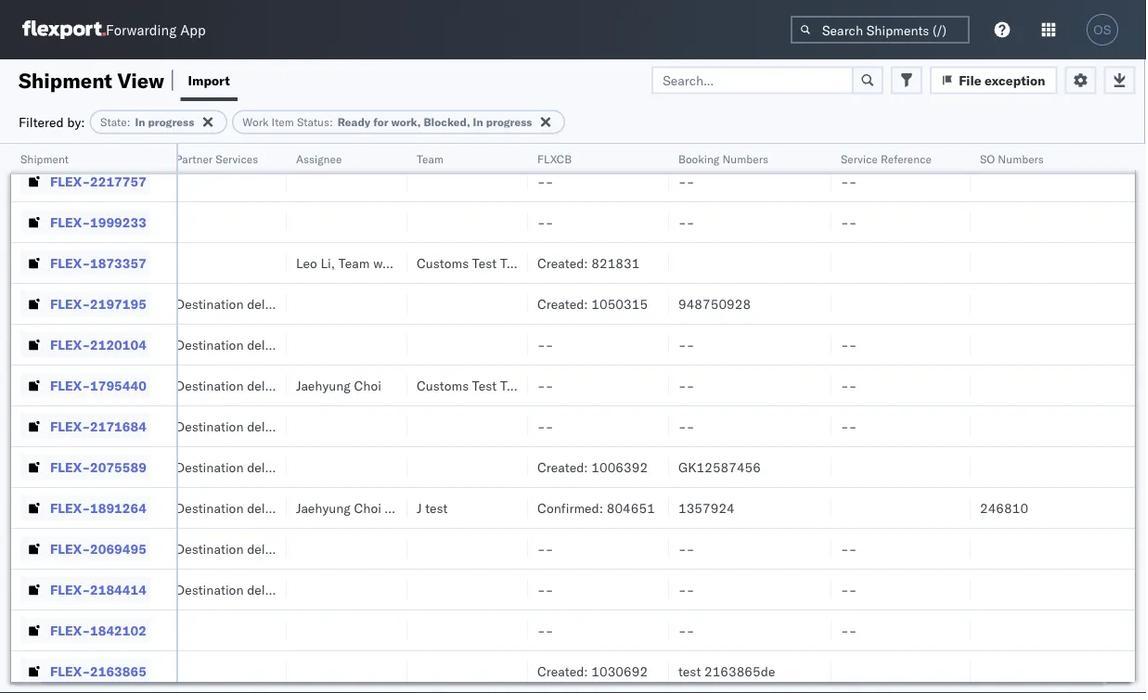 Task type: describe. For each thing, give the bounding box(es) containing it.
shipment button
[[11, 148, 158, 166]]

Search... text field
[[652, 66, 854, 94]]

service
[[841, 152, 878, 166]]

7 resize handle column header from the left
[[647, 144, 669, 694]]

9 resize handle column header from the left
[[949, 144, 971, 694]]

6 delivery from the top
[[247, 541, 293, 557]]

gk12587456
[[679, 459, 761, 475]]

leo li, team work item test 19
[[296, 255, 476, 271]]

confirmed: for confirmed: 1055278
[[538, 132, 604, 149]]

shipment view
[[19, 67, 164, 93]]

file
[[959, 72, 982, 88]]

j test
[[417, 500, 448, 516]]

numbers for container numbers
[[55, 159, 101, 173]]

2184414
[[90, 582, 147, 598]]

2171684
[[90, 418, 147, 435]]

1 destination delivery from the top
[[175, 132, 293, 149]]

services
[[216, 152, 258, 166]]

flex-1873357
[[50, 255, 147, 271]]

created: 1006392
[[538, 459, 648, 475]]

19
[[460, 255, 476, 271]]

2 in from the left
[[473, 115, 484, 129]]

1 gvcu5265864 from the top
[[55, 336, 146, 352]]

0 horizontal spatial team
[[339, 255, 370, 271]]

2 vertical spatial test
[[679, 663, 701, 680]]

for
[[373, 115, 389, 129]]

flex-1999233 button
[[20, 209, 150, 235]]

4 destination from the top
[[175, 459, 244, 475]]

service reference button
[[832, 148, 953, 166]]

booking numbers button
[[669, 148, 813, 166]]

created: for created: 1030692
[[538, 663, 588, 680]]

flxcb button
[[528, 148, 651, 166]]

file exception
[[959, 72, 1046, 88]]

2 destination from the top
[[175, 377, 244, 394]]

created: for created: 821831
[[538, 255, 588, 271]]

container numbers button
[[45, 140, 148, 174]]

2120104
[[90, 337, 147, 353]]

import
[[188, 72, 230, 88]]

5 destination delivery from the top
[[175, 500, 293, 516]]

flex-1891264
[[50, 500, 147, 516]]

7 destination from the top
[[175, 582, 244, 598]]

flex-2163865 button
[[20, 659, 150, 685]]

j
[[417, 500, 422, 516]]

numbers for so numbers
[[999, 152, 1045, 166]]

5 resize handle column header from the left
[[385, 144, 408, 694]]

804651
[[607, 500, 655, 516]]

status
[[297, 115, 330, 129]]

2217757
[[90, 173, 147, 189]]

work item status : ready for work, blocked, in progress
[[243, 115, 533, 129]]

forwarding app
[[106, 21, 206, 39]]

numbers for booking numbers
[[723, 152, 769, 166]]

1999233
[[90, 214, 147, 230]]

flex-2197195
[[50, 296, 147, 312]]

shipment for shipment
[[20, 152, 69, 166]]

2163865de
[[705, 663, 776, 680]]

li,
[[321, 255, 335, 271]]

flex-2163865
[[50, 663, 147, 680]]

forwarding app link
[[22, 20, 206, 39]]

confirmed: 804651
[[538, 500, 655, 516]]

flex- for 2075589
[[50, 459, 90, 475]]

flex-2217757 button
[[20, 169, 150, 195]]

1 in from the left
[[135, 115, 145, 129]]

1 delivery from the top
[[247, 132, 293, 149]]

reference
[[881, 152, 932, 166]]

import button
[[181, 59, 238, 101]]

flexport. image
[[22, 20, 106, 39]]

test 2163865de
[[679, 663, 776, 680]]

3 destination delivery from the top
[[175, 418, 293, 435]]

booking
[[679, 152, 720, 166]]

2 delivery from the top
[[247, 377, 293, 394]]

flex-2184414 button
[[20, 577, 150, 603]]

flex-1999233
[[50, 214, 147, 230]]

flex- for 1795440
[[50, 377, 90, 394]]

tcnu3055126, tcnu8314472
[[55, 295, 244, 312]]

2 gvcu5265864 from the top
[[55, 581, 146, 598]]

1 resize handle column header from the left
[[23, 144, 45, 694]]

choi
[[354, 377, 382, 394]]

flex-1873357 button
[[20, 250, 150, 276]]

flex-1842102 button
[[20, 618, 150, 644]]

flex- for 2163865
[[50, 663, 90, 680]]

2163865
[[90, 663, 147, 680]]

item
[[405, 255, 431, 271]]

flex- for 2251436
[[50, 132, 90, 149]]

flex-2251436
[[50, 132, 147, 149]]

msmu7042848
[[55, 377, 151, 393]]

created: for created: 1050315
[[538, 296, 588, 312]]

flex-2217757
[[50, 173, 147, 189]]

tcnu3055126,
[[55, 295, 150, 312]]

os
[[1094, 23, 1112, 37]]

filtered
[[19, 114, 64, 130]]

2 : from the left
[[330, 115, 333, 129]]

flex-2120104 button
[[20, 332, 150, 358]]

4 resize handle column header from the left
[[265, 144, 287, 694]]

work
[[243, 115, 269, 129]]

6 destination delivery from the top
[[175, 541, 293, 557]]

1873357
[[90, 255, 147, 271]]

flex- for 2171684
[[50, 418, 90, 435]]

container
[[55, 144, 104, 158]]

2 progress from the left
[[486, 115, 533, 129]]

2075589
[[90, 459, 147, 475]]



Task type: locate. For each thing, give the bounding box(es) containing it.
shipment inside button
[[20, 152, 69, 166]]

created: up the confirmed: 804651
[[538, 459, 588, 475]]

0 vertical spatial team
[[417, 152, 444, 166]]

flex- for 2120104
[[50, 337, 90, 353]]

flex- down by: at left
[[50, 132, 90, 149]]

gvcu5265864 down flex-2069495
[[55, 581, 146, 598]]

created: 821831
[[538, 255, 640, 271]]

team right li, on the left
[[339, 255, 370, 271]]

0 horizontal spatial numbers
[[55, 159, 101, 173]]

flex- down flex-2171684 button
[[50, 459, 90, 475]]

0 vertical spatial test
[[434, 255, 457, 271]]

7 delivery from the top
[[247, 582, 293, 598]]

2 destination delivery from the top
[[175, 377, 293, 394]]

flex- inside button
[[50, 663, 90, 680]]

created: down created: 821831
[[538, 296, 588, 312]]

flex- down flex-1842102 button
[[50, 663, 90, 680]]

work,
[[391, 115, 421, 129]]

11 flex- from the top
[[50, 541, 90, 557]]

1 horizontal spatial progress
[[486, 115, 533, 129]]

: up 2251436
[[127, 115, 130, 129]]

1 horizontal spatial in
[[473, 115, 484, 129]]

os button
[[1082, 8, 1124, 51]]

8 resize handle column header from the left
[[810, 144, 832, 694]]

numbers down container
[[55, 159, 101, 173]]

0 vertical spatial shipment
[[19, 67, 112, 93]]

246810
[[981, 500, 1029, 516]]

2 horizontal spatial numbers
[[999, 152, 1045, 166]]

8 flex- from the top
[[50, 418, 90, 435]]

flex- for 1999233
[[50, 214, 90, 230]]

2197195
[[90, 296, 147, 312]]

1055278
[[607, 132, 663, 149]]

0 vertical spatial gvcu5265864
[[55, 336, 146, 352]]

1050315
[[592, 296, 648, 312]]

flex- for 1842102
[[50, 623, 90, 639]]

confirmed: for confirmed: 804651
[[538, 500, 604, 516]]

1 horizontal spatial team
[[417, 152, 444, 166]]

flxcb
[[538, 152, 572, 166]]

created: 1050315
[[538, 296, 648, 312]]

container numbers
[[55, 144, 104, 173]]

flex-
[[50, 132, 90, 149], [50, 173, 90, 189], [50, 214, 90, 230], [50, 255, 90, 271], [50, 296, 90, 312], [50, 337, 90, 353], [50, 377, 90, 394], [50, 418, 90, 435], [50, 459, 90, 475], [50, 500, 90, 516], [50, 541, 90, 557], [50, 582, 90, 598], [50, 623, 90, 639], [50, 663, 90, 680]]

12 flex- from the top
[[50, 582, 90, 598]]

3984091 up so numbers
[[981, 132, 1037, 149]]

:
[[127, 115, 130, 129], [330, 115, 333, 129]]

flex-2075589 button
[[20, 455, 150, 481]]

test left 19
[[434, 255, 457, 271]]

confirmed:
[[538, 132, 604, 149], [538, 500, 604, 516]]

confirmed: up the flxcb
[[538, 132, 604, 149]]

3 delivery from the top
[[247, 418, 293, 435]]

flex- for 2217757
[[50, 173, 90, 189]]

0 vertical spatial confirmed:
[[538, 132, 604, 149]]

0 horizontal spatial progress
[[148, 115, 194, 129]]

9 flex- from the top
[[50, 459, 90, 475]]

flex- down flex-2120104 button on the left of the page
[[50, 377, 90, 394]]

3984091
[[679, 132, 735, 149], [981, 132, 1037, 149]]

flex- for 1891264
[[50, 500, 90, 516]]

2 created: from the top
[[538, 296, 588, 312]]

team
[[417, 152, 444, 166], [339, 255, 370, 271]]

2 confirmed: from the top
[[538, 500, 604, 516]]

1 vertical spatial shipment
[[20, 152, 69, 166]]

view
[[117, 67, 164, 93]]

shipment down filtered
[[20, 152, 69, 166]]

5 flex- from the top
[[50, 296, 90, 312]]

gvcu5265864 down flex-2197195
[[55, 336, 146, 352]]

1030692
[[592, 663, 648, 680]]

6 resize handle column header from the left
[[506, 144, 528, 694]]

: left ready
[[330, 115, 333, 129]]

lhuu1234562,
[[55, 459, 151, 475]]

booking numbers
[[679, 152, 769, 166]]

uacu5368292
[[154, 459, 246, 475]]

state
[[100, 115, 127, 129]]

1 vertical spatial test
[[425, 500, 448, 516]]

by:
[[67, 114, 85, 130]]

7 destination delivery from the top
[[175, 582, 293, 598]]

2 3984091 from the left
[[981, 132, 1037, 149]]

flex-2197195 button
[[20, 291, 150, 317]]

numbers right booking
[[723, 152, 769, 166]]

flex- for 2069495
[[50, 541, 90, 557]]

1795440
[[90, 377, 147, 394]]

2 resize handle column header from the left
[[144, 144, 166, 694]]

1 vertical spatial confirmed:
[[538, 500, 604, 516]]

flex- down flex-2069495 button
[[50, 582, 90, 598]]

3 resize handle column header from the left
[[154, 144, 176, 694]]

flex- for 2197195
[[50, 296, 90, 312]]

6 destination from the top
[[175, 541, 244, 557]]

1842102
[[90, 623, 147, 639]]

flex- down flex-2184414 'button'
[[50, 623, 90, 639]]

numbers
[[723, 152, 769, 166], [999, 152, 1045, 166], [55, 159, 101, 173]]

1 created: from the top
[[538, 255, 588, 271]]

2 flex- from the top
[[50, 173, 90, 189]]

3 created: from the top
[[538, 459, 588, 475]]

flex-1795440 button
[[20, 373, 150, 399]]

flex- inside 'button'
[[50, 582, 90, 598]]

flex-1891264 button
[[20, 495, 150, 521]]

1 horizontal spatial 3984091
[[981, 132, 1037, 149]]

confirmed: down created: 1006392
[[538, 500, 604, 516]]

flex- down flex-1795440 button
[[50, 418, 90, 435]]

so numbers
[[981, 152, 1045, 166]]

flex- down flex-2217757 button
[[50, 214, 90, 230]]

created: up created: 1050315
[[538, 255, 588, 271]]

progress up partner
[[148, 115, 194, 129]]

5 destination from the top
[[175, 500, 244, 516]]

test left 2163865de on the bottom right of the page
[[679, 663, 701, 680]]

in
[[135, 115, 145, 129], [473, 115, 484, 129]]

service reference
[[841, 152, 932, 166]]

flex- down flex-1873357 button
[[50, 296, 90, 312]]

1 flex- from the top
[[50, 132, 90, 149]]

delivery
[[247, 132, 293, 149], [247, 377, 293, 394], [247, 418, 293, 435], [247, 459, 293, 475], [247, 500, 293, 516], [247, 541, 293, 557], [247, 582, 293, 598]]

948750928
[[679, 296, 751, 312]]

1 destination from the top
[[175, 132, 244, 149]]

flex- for 1873357
[[50, 255, 90, 271]]

flex-2069495 button
[[20, 536, 150, 562]]

4 delivery from the top
[[247, 459, 293, 475]]

10 flex- from the top
[[50, 500, 90, 516]]

1 vertical spatial gvcu5265864
[[55, 581, 146, 598]]

2251436
[[90, 132, 147, 149]]

confirmed: 1055278
[[538, 132, 663, 149]]

flex-2120104
[[50, 337, 147, 353]]

destination
[[175, 132, 244, 149], [175, 377, 244, 394], [175, 418, 244, 435], [175, 459, 244, 475], [175, 500, 244, 516], [175, 541, 244, 557], [175, 582, 244, 598]]

flex- down flex-1891264 button on the left bottom
[[50, 541, 90, 557]]

lhuu1234562, uacu5368292
[[55, 459, 246, 475]]

state : in progress
[[100, 115, 194, 129]]

flex- down flex-2197195 button at left top
[[50, 337, 90, 353]]

1 horizontal spatial :
[[330, 115, 333, 129]]

6 flex- from the top
[[50, 337, 90, 353]]

0 horizontal spatial 3984091
[[679, 132, 735, 149]]

destination delivery
[[175, 132, 293, 149], [175, 377, 293, 394], [175, 418, 293, 435], [175, 459, 293, 475], [175, 500, 293, 516], [175, 541, 293, 557], [175, 582, 293, 598]]

5 delivery from the top
[[247, 500, 293, 516]]

1 vertical spatial team
[[339, 255, 370, 271]]

created:
[[538, 255, 588, 271], [538, 296, 588, 312], [538, 459, 588, 475], [538, 663, 588, 680]]

flex- down "flex-2075589" button
[[50, 500, 90, 516]]

2069495
[[90, 541, 147, 557]]

shipment up by: at left
[[19, 67, 112, 93]]

1 confirmed: from the top
[[538, 132, 604, 149]]

4 destination delivery from the top
[[175, 459, 293, 475]]

filtered by:
[[19, 114, 85, 130]]

1 : from the left
[[127, 115, 130, 129]]

jaehyung
[[296, 377, 351, 394]]

shipment
[[19, 67, 112, 93], [20, 152, 69, 166]]

1006392
[[592, 459, 648, 475]]

flex- down 'flex-1999233' button
[[50, 255, 90, 271]]

3984091 up booking
[[679, 132, 735, 149]]

flex- for 2184414
[[50, 582, 90, 598]]

0 horizontal spatial in
[[135, 115, 145, 129]]

flex-1842102
[[50, 623, 147, 639]]

progress
[[148, 115, 194, 129], [486, 115, 533, 129]]

team down blocked,
[[417, 152, 444, 166]]

progress right blocked,
[[486, 115, 533, 129]]

in right state
[[135, 115, 145, 129]]

so
[[981, 152, 996, 166]]

4 flex- from the top
[[50, 255, 90, 271]]

in right blocked,
[[473, 115, 484, 129]]

4 created: from the top
[[538, 663, 588, 680]]

created: left 1030692
[[538, 663, 588, 680]]

created: for created: 1006392
[[538, 459, 588, 475]]

test
[[434, 255, 457, 271], [425, 500, 448, 516], [679, 663, 701, 680]]

jaehyung choi
[[296, 377, 382, 394]]

Search Shipments (/) text field
[[791, 16, 970, 44]]

1 progress from the left
[[148, 115, 194, 129]]

3 destination from the top
[[175, 418, 244, 435]]

resize handle column header
[[23, 144, 45, 694], [144, 144, 166, 694], [154, 144, 176, 694], [265, 144, 287, 694], [385, 144, 408, 694], [506, 144, 528, 694], [647, 144, 669, 694], [810, 144, 832, 694], [949, 144, 971, 694]]

blocked,
[[424, 115, 470, 129]]

flex- down shipment button
[[50, 173, 90, 189]]

work
[[373, 255, 402, 271]]

shipment for shipment view
[[19, 67, 112, 93]]

7 flex- from the top
[[50, 377, 90, 394]]

1891264
[[90, 500, 147, 516]]

flex-2251436 button
[[20, 128, 150, 154]]

app
[[180, 21, 206, 39]]

1 3984091 from the left
[[679, 132, 735, 149]]

1 horizontal spatial numbers
[[723, 152, 769, 166]]

tcnu8314472
[[153, 295, 244, 312]]

13 flex- from the top
[[50, 623, 90, 639]]

flex-2171684
[[50, 418, 147, 435]]

numbers right so
[[999, 152, 1045, 166]]

exception
[[985, 72, 1046, 88]]

flex-1795440
[[50, 377, 147, 394]]

flex-2075589
[[50, 459, 147, 475]]

821831
[[592, 255, 640, 271]]

partner
[[175, 152, 213, 166]]

created: 1030692
[[538, 663, 648, 680]]

test right j
[[425, 500, 448, 516]]

partner services
[[175, 152, 258, 166]]

14 flex- from the top
[[50, 663, 90, 680]]

flex-2184414
[[50, 582, 147, 598]]

3 flex- from the top
[[50, 214, 90, 230]]

0 horizontal spatial :
[[127, 115, 130, 129]]

1357924
[[679, 500, 735, 516]]

numbers inside container numbers
[[55, 159, 101, 173]]



Task type: vqa. For each thing, say whether or not it's contained in the screenshot.
(0)
no



